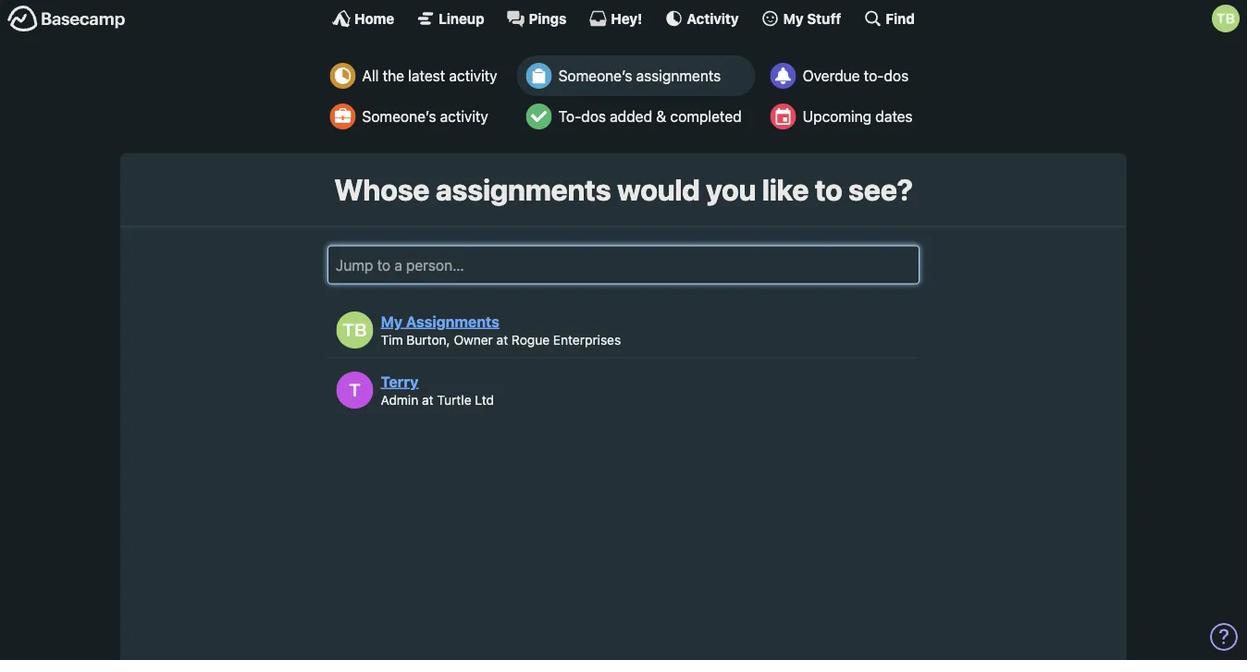 Task type: describe. For each thing, give the bounding box(es) containing it.
terry, admin at turtle ltd image
[[336, 372, 373, 409]]

home
[[354, 10, 394, 26]]

would
[[617, 172, 700, 207]]

someone's for someone's activity
[[362, 108, 436, 125]]

Jump to a person… text field
[[328, 246, 920, 284]]

hey!
[[611, 10, 642, 26]]

lineup link
[[417, 9, 484, 28]]

tim burton image
[[1212, 5, 1240, 32]]

activity report image
[[330, 63, 356, 89]]

my stuff button
[[761, 9, 841, 28]]

dates
[[875, 108, 913, 125]]

stuff
[[807, 10, 841, 26]]

switch accounts image
[[7, 5, 126, 33]]

someone's for someone's assignments
[[558, 67, 632, 85]]

assignments
[[406, 313, 500, 330]]

assignment image
[[526, 63, 552, 89]]

to-
[[558, 108, 581, 125]]

hey! button
[[589, 9, 642, 28]]

added
[[610, 108, 652, 125]]

activity inside "link"
[[449, 67, 497, 85]]

burton,
[[406, 332, 450, 347]]

list box containing my assignments
[[328, 303, 920, 418]]

ltd
[[475, 392, 494, 408]]

my assignments tim burton,        owner at rogue enterprises
[[381, 313, 621, 347]]

todo image
[[526, 104, 552, 130]]

to-
[[864, 67, 884, 85]]

enterprises
[[553, 332, 621, 347]]

my for stuff
[[783, 10, 804, 26]]

my stuff
[[783, 10, 841, 26]]

tim burton, owner at rogue enterprises image
[[336, 312, 373, 349]]

home link
[[332, 9, 394, 28]]

overdue to-dos link
[[761, 56, 927, 96]]

terry admin at turtle ltd
[[381, 373, 494, 408]]

find button
[[864, 9, 915, 28]]

whose assignments would you like to see?
[[334, 172, 913, 207]]

reports image
[[770, 63, 796, 89]]

1 vertical spatial dos
[[581, 108, 606, 125]]

upcoming dates
[[803, 108, 913, 125]]

someone's activity
[[362, 108, 488, 125]]

upcoming
[[803, 108, 872, 125]]

0 vertical spatial dos
[[884, 67, 909, 85]]

main element
[[0, 0, 1247, 36]]

all the latest activity
[[362, 67, 497, 85]]

admin
[[381, 392, 418, 408]]

all
[[362, 67, 379, 85]]

to-dos added & completed link
[[517, 96, 756, 137]]



Task type: vqa. For each thing, say whether or not it's contained in the screenshot.
the Type a title… text field
no



Task type: locate. For each thing, give the bounding box(es) containing it.
activity
[[687, 10, 739, 26]]

assignments down the todo image
[[436, 172, 611, 207]]

0 vertical spatial someone's
[[558, 67, 632, 85]]

at inside "my assignments tim burton,        owner at rogue enterprises"
[[496, 332, 508, 347]]

my for assignments
[[381, 313, 402, 330]]

0 horizontal spatial dos
[[581, 108, 606, 125]]

person report image
[[330, 104, 356, 130]]

1 horizontal spatial my
[[783, 10, 804, 26]]

list box
[[328, 303, 920, 418]]

rogue
[[512, 332, 550, 347]]

1 vertical spatial assignments
[[436, 172, 611, 207]]

turtle
[[437, 392, 471, 408]]

at inside 'terry admin at turtle ltd'
[[422, 392, 434, 408]]

see?
[[849, 172, 913, 207]]

someone's
[[558, 67, 632, 85], [362, 108, 436, 125]]

at
[[496, 332, 508, 347], [422, 392, 434, 408]]

my inside "my assignments tim burton,        owner at rogue enterprises"
[[381, 313, 402, 330]]

my up tim
[[381, 313, 402, 330]]

latest
[[408, 67, 445, 85]]

dos up dates
[[884, 67, 909, 85]]

someone's down the the
[[362, 108, 436, 125]]

0 vertical spatial at
[[496, 332, 508, 347]]

overdue
[[803, 67, 860, 85]]

activity right latest
[[449, 67, 497, 85]]

someone's activity link
[[321, 96, 511, 137]]

1 horizontal spatial dos
[[884, 67, 909, 85]]

someone's up to-
[[558, 67, 632, 85]]

tim
[[381, 332, 403, 347]]

assignments up &
[[636, 67, 721, 85]]

pings
[[529, 10, 567, 26]]

assignments
[[636, 67, 721, 85], [436, 172, 611, 207]]

someone's assignments link
[[517, 56, 756, 96]]

0 horizontal spatial assignments
[[436, 172, 611, 207]]

pings button
[[507, 9, 567, 28]]

activity
[[449, 67, 497, 85], [440, 108, 488, 125]]

assignments for whose
[[436, 172, 611, 207]]

to-dos added & completed
[[558, 108, 742, 125]]

at left turtle
[[422, 392, 434, 408]]

activity link
[[665, 9, 739, 28]]

you
[[706, 172, 756, 207]]

1 horizontal spatial someone's
[[558, 67, 632, 85]]

my
[[783, 10, 804, 26], [381, 313, 402, 330]]

whose
[[334, 172, 430, 207]]

0 horizontal spatial my
[[381, 313, 402, 330]]

0 vertical spatial my
[[783, 10, 804, 26]]

at left the rogue
[[496, 332, 508, 347]]

0 horizontal spatial someone's
[[362, 108, 436, 125]]

1 horizontal spatial at
[[496, 332, 508, 347]]

completed
[[670, 108, 742, 125]]

find
[[886, 10, 915, 26]]

my inside popup button
[[783, 10, 804, 26]]

assignments inside someone's assignments link
[[636, 67, 721, 85]]

&
[[656, 108, 666, 125]]

terry
[[381, 373, 419, 391]]

1 vertical spatial someone's
[[362, 108, 436, 125]]

activity down all the latest activity
[[440, 108, 488, 125]]

like
[[762, 172, 809, 207]]

schedule image
[[770, 104, 796, 130]]

all the latest activity link
[[321, 56, 511, 96]]

owner
[[454, 332, 493, 347]]

0 vertical spatial assignments
[[636, 67, 721, 85]]

lineup
[[439, 10, 484, 26]]

assignments for someone's
[[636, 67, 721, 85]]

1 vertical spatial activity
[[440, 108, 488, 125]]

the
[[383, 67, 404, 85]]

dos left added
[[581, 108, 606, 125]]

upcoming dates link
[[761, 96, 927, 137]]

1 horizontal spatial assignments
[[636, 67, 721, 85]]

to
[[815, 172, 842, 207]]

someone's assignments
[[558, 67, 721, 85]]

1 vertical spatial at
[[422, 392, 434, 408]]

dos
[[884, 67, 909, 85], [581, 108, 606, 125]]

overdue to-dos
[[803, 67, 909, 85]]

1 vertical spatial my
[[381, 313, 402, 330]]

0 vertical spatial activity
[[449, 67, 497, 85]]

my left stuff
[[783, 10, 804, 26]]

0 horizontal spatial at
[[422, 392, 434, 408]]



